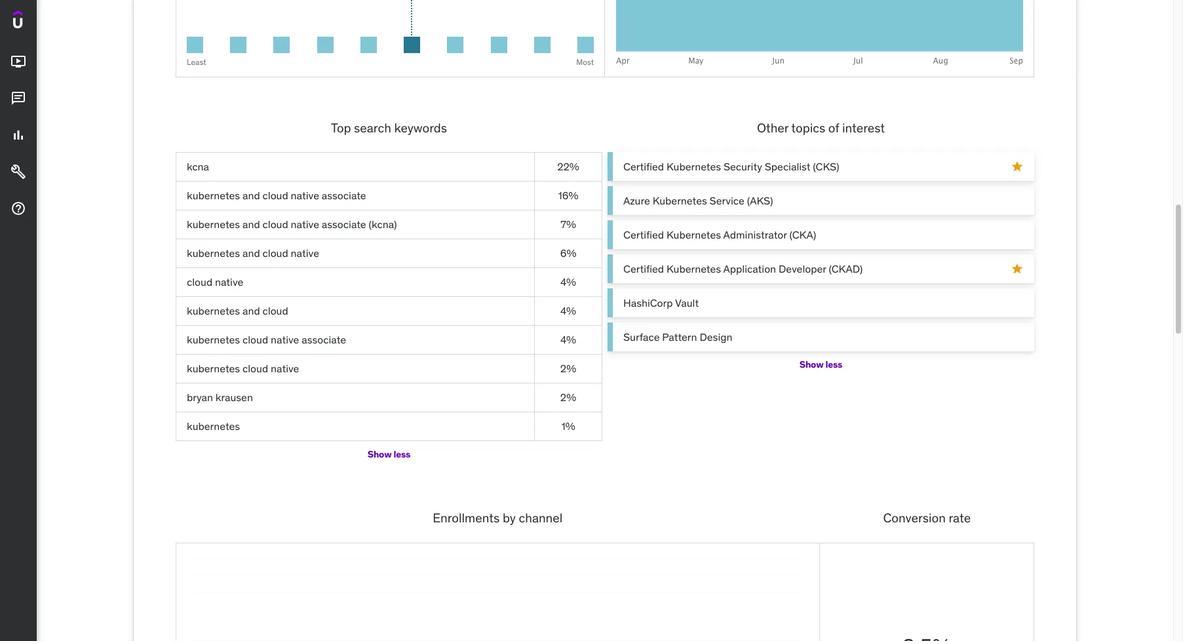 Task type: locate. For each thing, give the bounding box(es) containing it.
0 horizontal spatial less
[[394, 448, 411, 460]]

3 kubernetes from the top
[[187, 247, 240, 260]]

2 2% from the top
[[561, 391, 577, 404]]

certified kubernetes administrator (cka)
[[624, 228, 817, 241]]

4 kubernetes from the top
[[187, 305, 240, 318]]

topics
[[792, 120, 826, 135]]

show less for topics
[[800, 359, 843, 370]]

1 vertical spatial show less button
[[368, 441, 411, 468]]

kubernetes down kubernetes and cloud
[[187, 333, 240, 347]]

certified kubernetes security specialist (cks)
[[624, 160, 840, 173]]

certified up azure
[[624, 160, 664, 173]]

recommended for you image
[[1011, 160, 1024, 173], [1011, 262, 1024, 276]]

application
[[724, 262, 777, 275]]

kubernetes right azure
[[653, 194, 707, 207]]

show less button
[[800, 352, 843, 378], [368, 441, 411, 468]]

specialist
[[765, 160, 811, 173]]

kubernetes for kubernetes and cloud native associate
[[187, 189, 240, 202]]

(cka)
[[790, 228, 817, 241]]

5 kubernetes from the top
[[187, 333, 240, 347]]

16%
[[558, 189, 579, 202]]

kubernetes down azure kubernetes service (aks)
[[667, 228, 721, 241]]

1 horizontal spatial show
[[800, 359, 824, 370]]

1 vertical spatial less
[[394, 448, 411, 460]]

1 and from the top
[[243, 189, 260, 202]]

cloud down kubernetes and cloud native associate (kcna)
[[263, 247, 288, 260]]

6 kubernetes from the top
[[187, 362, 240, 375]]

1 vertical spatial 2%
[[561, 391, 577, 404]]

certified down azure
[[624, 228, 664, 241]]

kubernetes
[[667, 160, 721, 173], [653, 194, 707, 207], [667, 228, 721, 241], [667, 262, 721, 275]]

1 horizontal spatial show less button
[[800, 352, 843, 378]]

1 vertical spatial show less
[[368, 448, 411, 460]]

0 vertical spatial less
[[826, 359, 843, 370]]

keywords
[[394, 120, 447, 135]]

1 horizontal spatial less
[[826, 359, 843, 370]]

4% for cloud
[[561, 305, 576, 318]]

kubernetes down bryan krausen
[[187, 420, 240, 433]]

2 4% from the top
[[561, 305, 576, 318]]

show less
[[800, 359, 843, 370], [368, 448, 411, 460]]

0 vertical spatial interactive chart image
[[616, 0, 1024, 66]]

kubernetes up the vault
[[667, 262, 721, 275]]

kubernetes
[[187, 189, 240, 202], [187, 218, 240, 231], [187, 247, 240, 260], [187, 305, 240, 318], [187, 333, 240, 347], [187, 362, 240, 375], [187, 420, 240, 433]]

bryan krausen
[[187, 391, 253, 404]]

1 vertical spatial 4%
[[561, 305, 576, 318]]

and up cloud native
[[243, 247, 260, 260]]

certified for certified kubernetes security specialist (cks)
[[624, 160, 664, 173]]

3 and from the top
[[243, 247, 260, 260]]

hashicorp
[[624, 296, 673, 310]]

2 recommended for you image from the top
[[1011, 262, 1024, 276]]

kubernetes down cloud native
[[187, 305, 240, 318]]

certified up the hashicorp
[[624, 262, 664, 275]]

native up kubernetes and cloud
[[215, 276, 244, 289]]

kubernetes for kubernetes cloud native associate
[[187, 333, 240, 347]]

conversion
[[884, 510, 946, 526]]

and up kubernetes and cloud native associate (kcna)
[[243, 189, 260, 202]]

2% for kubernetes cloud native
[[561, 362, 577, 375]]

1 kubernetes from the top
[[187, 189, 240, 202]]

2 vertical spatial 4%
[[561, 333, 576, 347]]

most
[[577, 57, 594, 67]]

channel
[[519, 510, 563, 526]]

2%
[[561, 362, 577, 375], [561, 391, 577, 404]]

3 4% from the top
[[561, 333, 576, 347]]

surface
[[624, 330, 660, 344]]

native down "kubernetes cloud native associate"
[[271, 362, 299, 375]]

2 and from the top
[[243, 218, 260, 231]]

1 vertical spatial recommended for you image
[[1011, 262, 1024, 276]]

0 vertical spatial associate
[[322, 189, 366, 202]]

1 horizontal spatial show less
[[800, 359, 843, 370]]

0 vertical spatial 4%
[[561, 276, 576, 289]]

kubernetes cloud native
[[187, 362, 299, 375]]

interactive chart image
[[616, 0, 1024, 66], [192, 559, 803, 641]]

kubernetes for kubernetes cloud native
[[187, 362, 240, 375]]

enrollments
[[433, 510, 500, 526]]

kubernetes for service
[[653, 194, 707, 207]]

0 horizontal spatial show less button
[[368, 441, 411, 468]]

certified for certified kubernetes application developer (ckad)
[[624, 262, 664, 275]]

native
[[291, 189, 319, 202], [291, 218, 319, 231], [291, 247, 319, 260], [215, 276, 244, 289], [271, 333, 299, 347], [271, 362, 299, 375]]

kubernetes up bryan krausen
[[187, 362, 240, 375]]

security
[[724, 160, 763, 173]]

0 vertical spatial 2%
[[561, 362, 577, 375]]

recommended for you image inside certified kubernetes security specialist (cks) link
[[1011, 160, 1024, 173]]

4%
[[561, 276, 576, 289], [561, 305, 576, 318], [561, 333, 576, 347]]

0 horizontal spatial show less
[[368, 448, 411, 460]]

bryan
[[187, 391, 213, 404]]

cloud up kubernetes and cloud native associate (kcna)
[[263, 189, 288, 202]]

1 2% from the top
[[561, 362, 577, 375]]

kubernetes and cloud native
[[187, 247, 319, 260]]

1 vertical spatial associate
[[322, 218, 366, 231]]

3 medium image from the top
[[10, 127, 26, 143]]

0 vertical spatial show
[[800, 359, 824, 370]]

1 vertical spatial show
[[368, 448, 392, 460]]

and
[[243, 189, 260, 202], [243, 218, 260, 231], [243, 247, 260, 260], [243, 305, 260, 318]]

design
[[700, 330, 733, 344]]

service
[[710, 194, 745, 207]]

kubernetes down kcna
[[187, 189, 240, 202]]

2 certified from the top
[[624, 228, 664, 241]]

and up "kubernetes cloud native associate"
[[243, 305, 260, 318]]

kubernetes for administrator
[[667, 228, 721, 241]]

0 vertical spatial show less button
[[800, 352, 843, 378]]

1 vertical spatial certified
[[624, 228, 664, 241]]

and up kubernetes and cloud native at the top left of the page
[[243, 218, 260, 231]]

1 recommended for you image from the top
[[1011, 160, 1024, 173]]

show
[[800, 359, 824, 370], [368, 448, 392, 460]]

kubernetes up azure kubernetes service (aks)
[[667, 160, 721, 173]]

0 horizontal spatial show
[[368, 448, 392, 460]]

other topics of interest
[[757, 120, 885, 135]]

certified
[[624, 160, 664, 173], [624, 228, 664, 241], [624, 262, 664, 275]]

2 kubernetes from the top
[[187, 218, 240, 231]]

less
[[826, 359, 843, 370], [394, 448, 411, 460]]

0 vertical spatial show less
[[800, 359, 843, 370]]

0 vertical spatial recommended for you image
[[1011, 160, 1024, 173]]

7%
[[561, 218, 576, 231]]

recommended for you image inside the certified kubernetes application developer (ckad) link
[[1011, 262, 1024, 276]]

native up kubernetes and cloud native associate (kcna)
[[291, 189, 319, 202]]

show less for search
[[368, 448, 411, 460]]

kubernetes up cloud native
[[187, 247, 240, 260]]

recommended for you image for certified kubernetes application developer (ckad)
[[1011, 262, 1024, 276]]

0 vertical spatial certified
[[624, 160, 664, 173]]

7 kubernetes from the top
[[187, 420, 240, 433]]

native down kubernetes and cloud native associate
[[291, 218, 319, 231]]

2 vertical spatial certified
[[624, 262, 664, 275]]

kubernetes up kubernetes and cloud native at the top left of the page
[[187, 218, 240, 231]]

4 and from the top
[[243, 305, 260, 318]]

2 medium image from the top
[[10, 91, 26, 106]]

associate for kubernetes and cloud native associate (kcna)
[[322, 218, 366, 231]]

1 certified from the top
[[624, 160, 664, 173]]

3 certified from the top
[[624, 262, 664, 275]]

cloud
[[263, 189, 288, 202], [263, 218, 288, 231], [263, 247, 288, 260], [187, 276, 213, 289], [263, 305, 288, 318], [243, 333, 268, 347], [243, 362, 268, 375]]

kubernetes for kubernetes and cloud native associate (kcna)
[[187, 218, 240, 231]]

associate
[[322, 189, 366, 202], [322, 218, 366, 231], [302, 333, 346, 347]]

(cks)
[[813, 160, 840, 173]]

medium image
[[10, 54, 26, 70], [10, 91, 26, 106], [10, 127, 26, 143], [10, 164, 26, 180], [10, 201, 26, 217]]

azure
[[624, 194, 650, 207]]

kubernetes for kubernetes and cloud native
[[187, 247, 240, 260]]



Task type: describe. For each thing, give the bounding box(es) containing it.
1%
[[562, 420, 576, 433]]

4 medium image from the top
[[10, 164, 26, 180]]

less for keywords
[[394, 448, 411, 460]]

cloud up kubernetes cloud native
[[243, 333, 268, 347]]

and for kubernetes and cloud native associate (kcna)
[[243, 218, 260, 231]]

1 4% from the top
[[561, 276, 576, 289]]

kubernetes and cloud native associate
[[187, 189, 366, 202]]

22%
[[558, 160, 580, 173]]

hashicorp vault
[[624, 296, 699, 310]]

enrollments by channel
[[433, 510, 563, 526]]

pattern
[[663, 330, 698, 344]]

certified kubernetes application developer (ckad)
[[624, 262, 863, 275]]

krausen
[[216, 391, 253, 404]]

administrator
[[724, 228, 787, 241]]

certified kubernetes security specialist (cks) link
[[608, 152, 1035, 181]]

certified kubernetes application developer (ckad) link
[[608, 255, 1035, 283]]

show for search
[[368, 448, 392, 460]]

cloud up "kubernetes cloud native associate"
[[263, 305, 288, 318]]

rate
[[949, 510, 971, 526]]

(aks)
[[747, 194, 774, 207]]

and for kubernetes and cloud native
[[243, 247, 260, 260]]

kubernetes and cloud native associate (kcna)
[[187, 218, 397, 231]]

by
[[503, 510, 516, 526]]

kubernetes for application
[[667, 262, 721, 275]]

top
[[331, 120, 351, 135]]

udemy image
[[13, 10, 73, 33]]

interest
[[843, 120, 885, 135]]

4% for native
[[561, 333, 576, 347]]

kubernetes for kubernetes and cloud
[[187, 305, 240, 318]]

1 medium image from the top
[[10, 54, 26, 70]]

5 medium image from the top
[[10, 201, 26, 217]]

(ckad)
[[829, 262, 863, 275]]

cloud down "kubernetes cloud native associate"
[[243, 362, 268, 375]]

cloud up kubernetes and cloud
[[187, 276, 213, 289]]

vault
[[676, 296, 699, 310]]

show less button for search
[[368, 441, 411, 468]]

native down kubernetes and cloud native associate (kcna)
[[291, 247, 319, 260]]

native up kubernetes cloud native
[[271, 333, 299, 347]]

kubernetes for security
[[667, 160, 721, 173]]

kcna
[[187, 160, 209, 173]]

hashicorp vault link
[[608, 289, 1035, 318]]

and for kubernetes and cloud native associate
[[243, 189, 260, 202]]

and for kubernetes and cloud
[[243, 305, 260, 318]]

2% for bryan krausen
[[561, 391, 577, 404]]

search
[[354, 120, 391, 135]]

2 vertical spatial associate
[[302, 333, 346, 347]]

other
[[757, 120, 789, 135]]

certified kubernetes administrator (cka) link
[[608, 220, 1035, 249]]

top search keywords
[[331, 120, 447, 135]]

(kcna)
[[369, 218, 397, 231]]

surface pattern design link
[[608, 323, 1035, 352]]

show less button for topics
[[800, 352, 843, 378]]

certified for certified kubernetes administrator (cka)
[[624, 228, 664, 241]]

azure kubernetes service (aks) link
[[608, 186, 1035, 215]]

cloud down kubernetes and cloud native associate
[[263, 218, 288, 231]]

developer
[[779, 262, 827, 275]]

surface pattern design
[[624, 330, 733, 344]]

of
[[829, 120, 840, 135]]

conversion rate
[[884, 510, 971, 526]]

6%
[[560, 247, 577, 260]]

azure kubernetes service (aks)
[[624, 194, 774, 207]]

1 vertical spatial interactive chart image
[[192, 559, 803, 641]]

kubernetes cloud native associate
[[187, 333, 346, 347]]

less for of
[[826, 359, 843, 370]]

show for topics
[[800, 359, 824, 370]]

kubernetes and cloud
[[187, 305, 288, 318]]

recommended for you image for certified kubernetes security specialist (cks)
[[1011, 160, 1024, 173]]

associate for kubernetes and cloud native associate
[[322, 189, 366, 202]]

least
[[187, 57, 206, 67]]

cloud native
[[187, 276, 244, 289]]



Task type: vqa. For each thing, say whether or not it's contained in the screenshot.
SURFACE
yes



